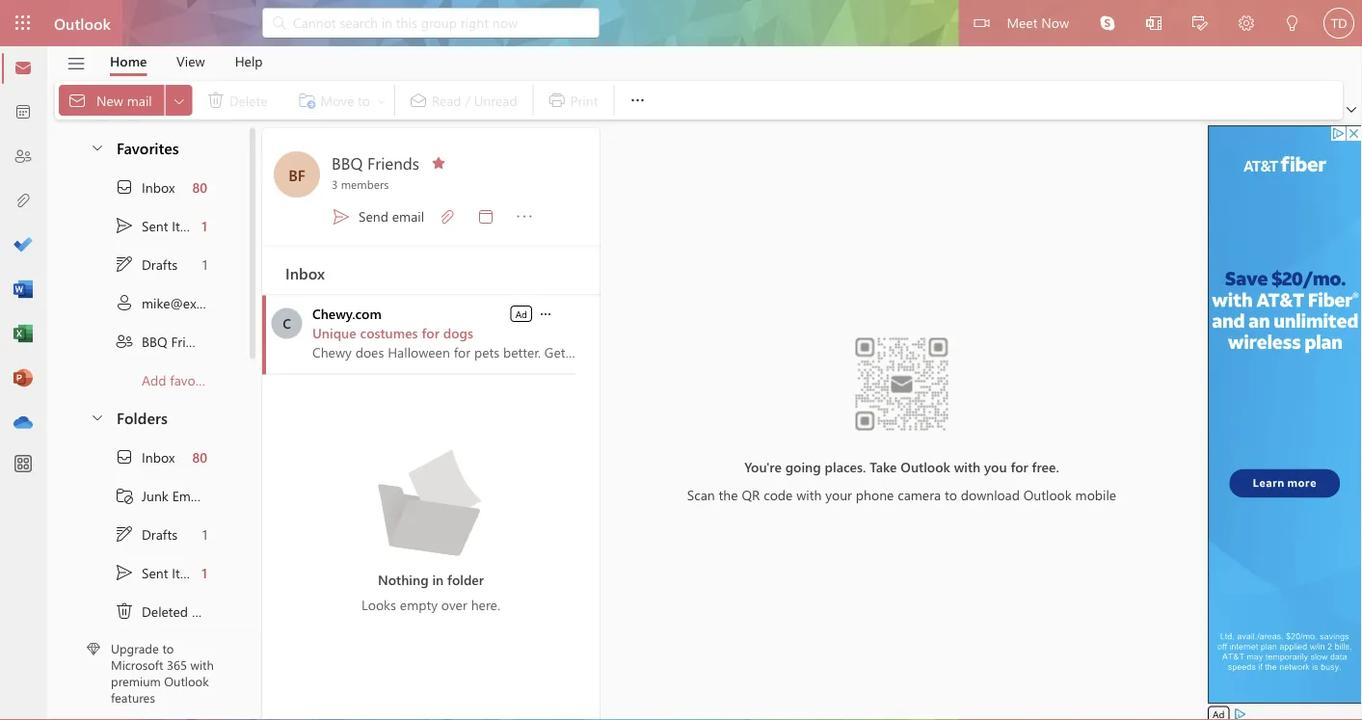 Task type: locate. For each thing, give the bounding box(es) containing it.
tab list containing home
[[95, 46, 278, 76]]

1 horizontal spatial to
[[945, 485, 958, 503]]

with down going
[[797, 485, 822, 503]]

2 drafts from the top
[[142, 525, 178, 543]]

2  from the top
[[115, 525, 134, 544]]

 sent items 1
[[115, 216, 207, 235], [115, 563, 207, 583]]

outlook up  button
[[54, 13, 111, 33]]

onedrive image
[[14, 414, 33, 433]]

 junk email
[[115, 486, 204, 505]]

help button
[[221, 46, 277, 76]]

 send email
[[332, 207, 424, 226]]

move & delete group
[[59, 81, 391, 120]]

 inside tree
[[115, 525, 134, 544]]

friends inside bbq friends popup button
[[367, 151, 420, 174]]

 drafts up  tree item
[[115, 255, 178, 274]]

premium
[[111, 673, 161, 690]]

1 1 from the top
[[202, 217, 207, 235]]

 tree item
[[70, 284, 262, 322]]

0 vertical spatial inbox
[[142, 178, 175, 196]]

0 vertical spatial for
[[422, 324, 440, 342]]

0 vertical spatial sent
[[142, 217, 168, 235]]

friends inside  bbq friends
[[171, 333, 214, 350]]

 tree item for 
[[70, 515, 226, 554]]

1 vertical spatial  inbox
[[115, 448, 175, 467]]

bbq friends image
[[274, 151, 320, 198]]

0 vertical spatial 80
[[192, 178, 207, 196]]

friends up "members"
[[367, 151, 420, 174]]

 tree item
[[70, 592, 226, 631]]

0 vertical spatial 
[[171, 93, 187, 108]]

items right deleted
[[192, 603, 224, 620]]

with
[[955, 458, 981, 476], [797, 485, 822, 503], [191, 657, 214, 674]]

0 horizontal spatial with
[[191, 657, 214, 674]]

premium features image
[[87, 643, 100, 656]]

items up ' mike@example.com'
[[172, 217, 204, 235]]

0 vertical spatial items
[[172, 217, 204, 235]]

 drafts inside "favorites" tree
[[115, 255, 178, 274]]

items up  deleted items
[[172, 564, 204, 582]]

 inside message list section
[[332, 207, 351, 226]]

inbox inside "favorites" tree
[[142, 178, 175, 196]]

meet
[[1007, 13, 1038, 31]]

drafts for 
[[142, 525, 178, 543]]

1 horizontal spatial for
[[1011, 458, 1029, 476]]

 tree item up junk
[[70, 438, 226, 476]]

80 down favorites tree item
[[192, 178, 207, 196]]

outlook
[[54, 13, 111, 33], [901, 458, 951, 476], [1024, 485, 1072, 503], [164, 673, 209, 690]]

 drafts
[[115, 255, 178, 274], [115, 525, 178, 544]]

friends up favorite
[[171, 333, 214, 350]]

 inside popup button
[[628, 91, 648, 110]]

 right 'ad'
[[538, 306, 554, 322]]

to right upgrade
[[162, 640, 174, 657]]

2  tree item from the top
[[70, 438, 226, 476]]

with right "365"
[[191, 657, 214, 674]]

favorites tree
[[70, 122, 262, 399]]

3
[[332, 177, 338, 192]]

for inside you're going places. take outlook with you for free. scan the qr code with your phone camera to download outlook mobile
[[1011, 458, 1029, 476]]

 up 
[[115, 563, 134, 583]]

 tree item for 
[[70, 168, 226, 206]]

1  tree item from the top
[[70, 245, 226, 284]]

0 horizontal spatial to
[[162, 640, 174, 657]]

drafts down  junk email
[[142, 525, 178, 543]]

items inside "favorites" tree
[[172, 217, 204, 235]]

0 vertical spatial 
[[115, 255, 134, 274]]

 up 
[[115, 216, 134, 235]]

0 vertical spatial  drafts
[[115, 255, 178, 274]]

0 horizontal spatial 
[[538, 306, 554, 322]]

chewy.com image
[[272, 308, 302, 339]]

inbox up  junk email
[[142, 448, 175, 466]]

 inside favorites tree item
[[90, 139, 105, 155]]

 inbox down folders tree item
[[115, 448, 175, 467]]

2 vertical spatial items
[[192, 603, 224, 620]]

1 vertical spatial drafts
[[142, 525, 178, 543]]

 left folders
[[90, 409, 105, 425]]

to right camera
[[945, 485, 958, 503]]

 button
[[1131, 0, 1178, 49]]

0 vertical spatial  tree item
[[70, 168, 226, 206]]

friends
[[367, 151, 420, 174], [171, 333, 214, 350]]

 tree item
[[70, 206, 226, 245], [70, 554, 226, 592]]

for right 'you'
[[1011, 458, 1029, 476]]

1 vertical spatial 
[[115, 448, 134, 467]]

1 vertical spatial to
[[162, 640, 174, 657]]

new
[[96, 91, 123, 109]]

2 vertical spatial inbox
[[142, 448, 175, 466]]

 button inside folders tree item
[[80, 399, 113, 435]]

0 vertical spatial to
[[945, 485, 958, 503]]

1  from the top
[[115, 255, 134, 274]]

0 vertical spatial 
[[115, 177, 134, 197]]

2  from the top
[[115, 448, 134, 467]]

 sent items 1 inside "favorites" tree
[[115, 216, 207, 235]]


[[628, 91, 648, 110], [538, 306, 554, 322]]

add favorite tree item
[[70, 361, 226, 399]]

1 80 from the top
[[192, 178, 207, 196]]

1  tree item from the top
[[70, 168, 226, 206]]

0 horizontal spatial for
[[422, 324, 440, 342]]

 button
[[1085, 0, 1131, 46]]

80 for 
[[192, 178, 207, 196]]

2  tree item from the top
[[70, 515, 226, 554]]

1 vertical spatial 80
[[192, 448, 207, 466]]

drafts for 
[[142, 255, 178, 273]]

1 vertical spatial friends
[[171, 333, 214, 350]]

 left the send
[[332, 207, 351, 226]]

2  button from the top
[[80, 399, 113, 435]]


[[1147, 15, 1162, 31]]

1 vertical spatial 
[[90, 139, 105, 155]]

1 vertical spatial  tree item
[[70, 554, 226, 592]]

0 vertical spatial drafts
[[142, 255, 178, 273]]

word image
[[14, 281, 33, 300]]

bbq right 
[[142, 333, 167, 350]]

outlook down free.
[[1024, 485, 1072, 503]]

 for  popup button
[[628, 91, 648, 110]]

td
[[1332, 15, 1348, 30]]

1  from the top
[[115, 177, 134, 197]]

1 vertical spatial bbq
[[142, 333, 167, 350]]


[[332, 207, 351, 226], [115, 216, 134, 235], [115, 563, 134, 583]]

0 horizontal spatial friends
[[171, 333, 214, 350]]

add
[[142, 371, 166, 389]]

tab list inside bbq friends application
[[95, 46, 278, 76]]

camera
[[898, 485, 942, 503]]

inbox inside tree
[[142, 448, 175, 466]]

1 vertical spatial 
[[538, 306, 554, 322]]

 down outlook 'banner'
[[628, 91, 648, 110]]

1  sent items 1 from the top
[[115, 216, 207, 235]]

 search field
[[262, 0, 600, 43]]

drafts inside "favorites" tree
[[142, 255, 178, 273]]


[[115, 332, 134, 351]]

favorites tree item
[[70, 129, 226, 168]]

0 vertical spatial friends
[[367, 151, 420, 174]]

1 drafts from the top
[[142, 255, 178, 273]]

 inside "favorites" tree
[[115, 177, 134, 197]]

1 vertical spatial  button
[[80, 399, 113, 435]]

bbq inside popup button
[[332, 151, 363, 174]]

2 sent from the top
[[142, 564, 168, 582]]

80
[[192, 178, 207, 196], [192, 448, 207, 466]]

places.
[[825, 458, 867, 476]]

 inbox
[[115, 177, 175, 197], [115, 448, 175, 467]]

2 vertical spatial with
[[191, 657, 214, 674]]

sent down favorites tree item
[[142, 217, 168, 235]]

2  drafts from the top
[[115, 525, 178, 544]]

2 horizontal spatial with
[[955, 458, 981, 476]]

 drafts inside tree
[[115, 525, 178, 544]]

nothing
[[378, 570, 429, 588]]

1  button from the top
[[80, 129, 113, 165]]

bbq
[[332, 151, 363, 174], [142, 333, 167, 350]]

email
[[172, 487, 204, 505]]

 button left folders
[[80, 399, 113, 435]]

 down the  new mail
[[90, 139, 105, 155]]

1 horizontal spatial bbq
[[332, 151, 363, 174]]

0 vertical spatial bbq
[[332, 151, 363, 174]]

bbq inside  bbq friends
[[142, 333, 167, 350]]

inbox up c at the left top of page
[[285, 262, 325, 283]]

outlook inside upgrade to microsoft 365 with premium outlook features
[[164, 673, 209, 690]]

bbq up 3 members popup button
[[332, 151, 363, 174]]

microsoft
[[111, 657, 163, 674]]

download
[[961, 485, 1020, 503]]

1  drafts from the top
[[115, 255, 178, 274]]

you
[[985, 458, 1007, 476]]

0 vertical spatial  tree item
[[70, 206, 226, 245]]

 inbox inside "favorites" tree
[[115, 177, 175, 197]]

tree containing 
[[70, 438, 226, 720]]

 up 
[[115, 448, 134, 467]]

1 horizontal spatial 
[[628, 91, 648, 110]]


[[115, 486, 134, 505]]

drafts up  tree item
[[142, 255, 178, 273]]

1 vertical spatial 
[[115, 525, 134, 544]]


[[171, 93, 187, 108], [90, 139, 105, 155], [90, 409, 105, 425]]

 for  dropdown button
[[538, 306, 554, 322]]

 drafts down  tree item
[[115, 525, 178, 544]]

td button
[[1317, 0, 1363, 46]]


[[438, 207, 457, 226]]

80 inside "favorites" tree
[[192, 178, 207, 196]]

 deleted items
[[115, 602, 224, 621]]

 inside tree
[[115, 563, 134, 583]]

you're going places. take outlook with you for free. scan the qr code with your phone camera to download outlook mobile
[[687, 458, 1117, 503]]

outlook banner
[[0, 0, 1363, 49]]

 tree item
[[70, 476, 226, 515]]

 sent items 1 up  tree item
[[115, 216, 207, 235]]

features
[[111, 689, 155, 706]]


[[115, 255, 134, 274], [115, 525, 134, 544]]

4 1 from the top
[[202, 564, 207, 582]]

 inbox down favorites tree item
[[115, 177, 175, 197]]

 inbox for 
[[115, 177, 175, 197]]

 tree item
[[70, 245, 226, 284], [70, 515, 226, 554]]

sent inside "favorites" tree
[[142, 217, 168, 235]]

for left the dogs
[[422, 324, 440, 342]]

view button
[[162, 46, 220, 76]]

1 vertical spatial  tree item
[[70, 515, 226, 554]]

set your advertising preferences image
[[1233, 707, 1248, 720]]

 sent items 1 inside tree
[[115, 563, 207, 583]]

1 vertical spatial sent
[[142, 564, 168, 582]]

1 vertical spatial with
[[797, 485, 822, 503]]

2  sent items 1 from the top
[[115, 563, 207, 583]]

0 horizontal spatial bbq
[[142, 333, 167, 350]]

 bbq friends
[[115, 332, 214, 351]]

with left 'you'
[[955, 458, 981, 476]]

 tree item down favorites tree item
[[70, 206, 226, 245]]

 sent items 1 up deleted
[[115, 563, 207, 583]]

 up 
[[115, 255, 134, 274]]


[[115, 293, 134, 312]]

1 vertical spatial inbox
[[285, 262, 325, 283]]

0 vertical spatial with
[[955, 458, 981, 476]]

80 inside tree
[[192, 448, 207, 466]]

80 up email
[[192, 448, 207, 466]]

outlook right premium
[[164, 673, 209, 690]]

for
[[422, 324, 440, 342], [1011, 458, 1029, 476]]

sent inside tree
[[142, 564, 168, 582]]

tree inside bbq friends application
[[70, 438, 226, 720]]

2  inbox from the top
[[115, 448, 175, 467]]

add favorite
[[142, 371, 215, 389]]

1  inbox from the top
[[115, 177, 175, 197]]

 down 
[[115, 525, 134, 544]]

 button inside favorites tree item
[[80, 129, 113, 165]]

 inbox inside tree
[[115, 448, 175, 467]]

0 vertical spatial  inbox
[[115, 177, 175, 197]]

send
[[359, 207, 389, 225]]

1 horizontal spatial friends
[[367, 151, 420, 174]]

 tree item
[[70, 168, 226, 206], [70, 438, 226, 476]]

 tree item up deleted
[[70, 554, 226, 592]]

 for 
[[115, 177, 134, 197]]

 inside popup button
[[171, 93, 187, 108]]

tab list
[[95, 46, 278, 76]]

1 horizontal spatial with
[[797, 485, 822, 503]]

empty
[[400, 595, 438, 613]]

 inside folders tree item
[[90, 409, 105, 425]]

to do image
[[14, 236, 33, 256]]

 inside tree
[[115, 448, 134, 467]]

 down favorites tree item
[[115, 177, 134, 197]]

 tree item down favorites
[[70, 168, 226, 206]]

0 vertical spatial 
[[628, 91, 648, 110]]

sent up the  tree item
[[142, 564, 168, 582]]

tree
[[70, 438, 226, 720]]

1 vertical spatial  tree item
[[70, 438, 226, 476]]

sent
[[142, 217, 168, 235], [142, 564, 168, 582]]

1 vertical spatial  drafts
[[115, 525, 178, 544]]

1 vertical spatial for
[[1011, 458, 1029, 476]]

2 80 from the top
[[192, 448, 207, 466]]

 button for folders
[[80, 399, 113, 435]]

 tree item down junk
[[70, 515, 226, 554]]

 drafts for 
[[115, 525, 178, 544]]

items inside  deleted items
[[192, 603, 224, 620]]

you're
[[745, 458, 782, 476]]

dogs
[[443, 324, 474, 342]]

 inside "favorites" tree
[[115, 255, 134, 274]]

 tree item up 
[[70, 245, 226, 284]]

looks
[[362, 595, 396, 613]]

1 sent from the top
[[142, 217, 168, 235]]

0 vertical spatial  button
[[80, 129, 113, 165]]

1 vertical spatial  sent items 1
[[115, 563, 207, 583]]

inbox down favorites tree item
[[142, 178, 175, 196]]

deleted
[[142, 603, 188, 620]]


[[115, 602, 134, 621]]

 button down the  new mail
[[80, 129, 113, 165]]

 right mail
[[171, 93, 187, 108]]

2 vertical spatial 
[[90, 409, 105, 425]]

bbq friends button
[[328, 151, 420, 177]]

0 vertical spatial  tree item
[[70, 245, 226, 284]]

 inside dropdown button
[[538, 306, 554, 322]]

1
[[202, 217, 207, 235], [202, 255, 207, 273], [202, 525, 207, 543], [202, 564, 207, 582]]

 mike@example.com
[[115, 293, 262, 312]]

0 vertical spatial  sent items 1
[[115, 216, 207, 235]]



Task type: describe. For each thing, give the bounding box(es) containing it.
 button
[[57, 47, 95, 80]]

 button
[[1178, 0, 1224, 49]]

365
[[167, 657, 187, 674]]

phone
[[856, 485, 894, 503]]

 drafts for 
[[115, 255, 178, 274]]

inbox inside message list section
[[285, 262, 325, 283]]

going
[[786, 458, 821, 476]]

bbq friends
[[332, 151, 420, 174]]

more apps image
[[14, 455, 33, 475]]

folder
[[448, 570, 484, 588]]

 button
[[619, 81, 657, 120]]

2  tree item from the top
[[70, 554, 226, 592]]

message list section
[[262, 128, 600, 720]]

3 members button
[[328, 177, 389, 192]]

mobile
[[1076, 485, 1117, 503]]

80 for 
[[192, 448, 207, 466]]

home button
[[95, 46, 162, 76]]

 tree item for 
[[70, 438, 226, 476]]

scan
[[687, 485, 715, 503]]

 inbox for 
[[115, 448, 175, 467]]

junk
[[142, 487, 169, 505]]

the
[[719, 485, 738, 503]]

powerpoint image
[[14, 369, 33, 389]]


[[66, 54, 86, 74]]

3 1 from the top
[[202, 525, 207, 543]]

upgrade to microsoft 365 with premium outlook features
[[111, 640, 214, 706]]

calendar image
[[14, 103, 33, 122]]

now
[[1042, 13, 1070, 31]]

folders tree item
[[70, 399, 226, 438]]

mike@example.com
[[142, 294, 262, 312]]


[[270, 14, 289, 33]]


[[1193, 15, 1209, 31]]

view
[[177, 52, 205, 70]]

your
[[826, 485, 853, 503]]

 button
[[428, 195, 467, 238]]

qr
[[742, 485, 760, 503]]

bf
[[289, 164, 306, 185]]

members
[[341, 177, 389, 192]]

inbox for 
[[142, 448, 175, 466]]

for inside message list section
[[422, 324, 440, 342]]

c
[[283, 314, 291, 332]]

help
[[235, 52, 263, 70]]

chewy.com
[[312, 305, 382, 323]]


[[431, 155, 447, 170]]

over
[[442, 595, 468, 613]]

unique costumes for dogs
[[312, 324, 474, 342]]

here.
[[471, 595, 500, 613]]

 button
[[1270, 0, 1317, 49]]

 tree item
[[70, 322, 226, 361]]

 button
[[1224, 0, 1270, 49]]

excel image
[[14, 325, 33, 344]]

email
[[392, 207, 424, 225]]

3 members
[[332, 177, 389, 192]]

code
[[764, 485, 793, 503]]

left-rail-appbar navigation
[[4, 46, 42, 446]]

meet now
[[1007, 13, 1070, 31]]

files image
[[14, 192, 33, 211]]

 for 
[[115, 448, 134, 467]]


[[477, 207, 496, 226]]


[[517, 208, 533, 225]]

mail
[[127, 91, 152, 109]]

outlook inside 'banner'
[[54, 13, 111, 33]]

take
[[870, 458, 897, 476]]

favorites
[[117, 137, 179, 157]]

people image
[[14, 148, 33, 167]]

costumes
[[360, 324, 418, 342]]

 button
[[537, 304, 555, 323]]


[[1347, 105, 1357, 115]]

home
[[110, 52, 147, 70]]

ad
[[516, 307, 528, 320]]

favorite
[[170, 371, 215, 389]]

upgrade
[[111, 640, 159, 657]]

 tree item for 
[[70, 245, 226, 284]]

1  tree item from the top
[[70, 206, 226, 245]]

2 1 from the top
[[202, 255, 207, 273]]

 for 
[[115, 525, 134, 544]]

free.
[[1033, 458, 1060, 476]]

in
[[432, 570, 444, 588]]

bbq friends application
[[0, 0, 1363, 720]]

bf button
[[274, 151, 320, 198]]

Cannot search in this group right now field
[[291, 12, 588, 32]]

to inside upgrade to microsoft 365 with premium outlook features
[[162, 640, 174, 657]]


[[975, 15, 990, 31]]

unique
[[312, 324, 357, 342]]


[[1286, 15, 1301, 31]]

 button
[[166, 85, 193, 116]]

 for favorites
[[90, 139, 105, 155]]

to inside you're going places. take outlook with you for free. scan the qr code with your phone camera to download outlook mobile
[[945, 485, 958, 503]]


[[1239, 15, 1255, 31]]

 inside "favorites" tree
[[115, 216, 134, 235]]


[[68, 91, 87, 110]]

1 vertical spatial items
[[172, 564, 204, 582]]

 button for favorites
[[80, 129, 113, 165]]

 button
[[423, 153, 454, 175]]

 for folders
[[90, 409, 105, 425]]

 button
[[467, 195, 505, 238]]

nothing in folder looks empty over here.
[[362, 570, 500, 613]]

 button
[[505, 195, 544, 238]]

 new mail
[[68, 91, 152, 110]]

mail image
[[14, 59, 33, 78]]

inbox for 
[[142, 178, 175, 196]]

outlook up camera
[[901, 458, 951, 476]]


[[1100, 15, 1116, 31]]

 button
[[1344, 100, 1361, 120]]

 for 
[[115, 255, 134, 274]]

with inside upgrade to microsoft 365 with premium outlook features
[[191, 657, 214, 674]]

outlook link
[[54, 0, 111, 46]]

folders
[[117, 407, 168, 428]]



Task type: vqa. For each thing, say whether or not it's contained in the screenshot.
friends in the  Bbq Friends
yes



